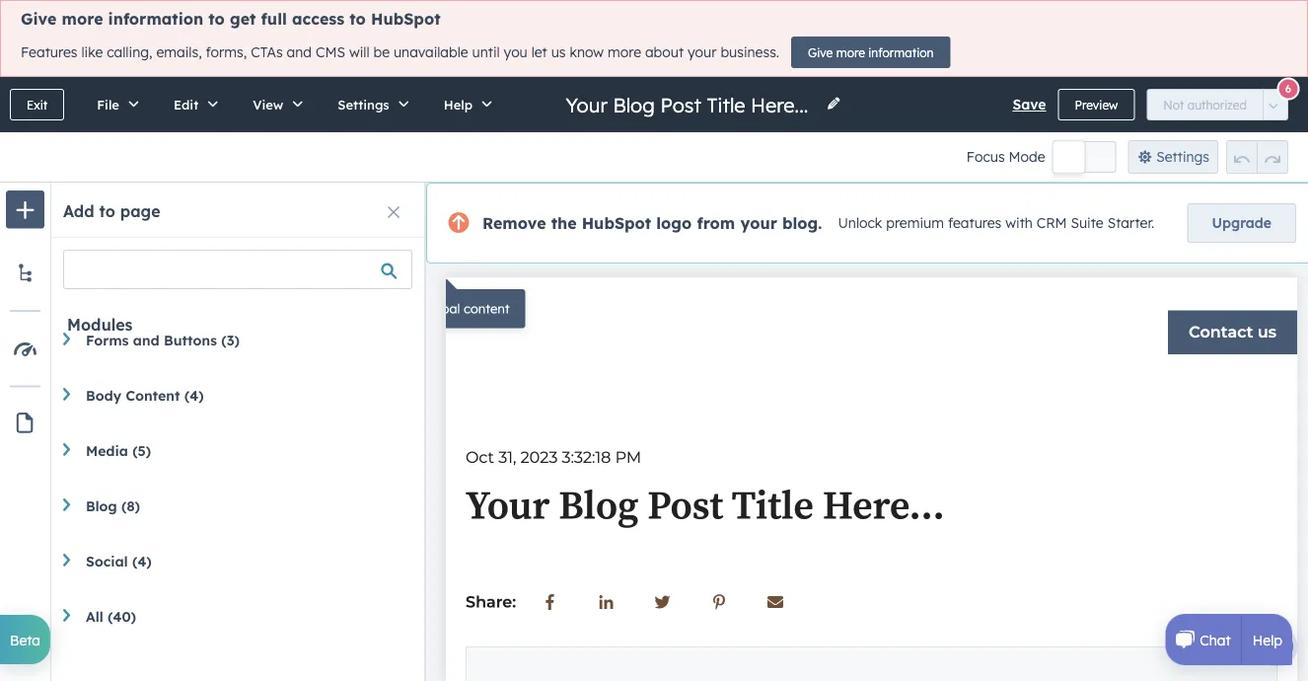 Task type: locate. For each thing, give the bounding box(es) containing it.
hubspot up features like calling, emails, forms, ctas and cms will be unavailable until you let us know more about your business.
[[371, 9, 441, 29]]

information for give more information to get full access to hubspot
[[108, 9, 204, 29]]

1 horizontal spatial hubspot
[[582, 213, 652, 233]]

your
[[688, 44, 717, 61], [741, 213, 778, 233]]

unavailable
[[394, 44, 468, 61]]

6
[[1286, 82, 1292, 96]]

1 horizontal spatial to
[[209, 9, 225, 29]]

settings down will
[[338, 96, 390, 113]]

not authorized group
[[1147, 89, 1289, 120]]

help
[[444, 96, 473, 113], [1253, 631, 1283, 648]]

more for give more information to get full access to hubspot
[[62, 9, 103, 29]]

1 vertical spatial settings
[[1157, 148, 1210, 165]]

give
[[21, 9, 57, 29], [809, 45, 833, 60]]

full
[[261, 9, 287, 29]]

to
[[209, 9, 225, 29], [350, 9, 366, 29], [99, 201, 115, 221]]

help down unavailable in the left of the page
[[444, 96, 473, 113]]

settings button
[[317, 77, 423, 132], [1129, 140, 1219, 174]]

help right chat
[[1253, 631, 1283, 648]]

help inside button
[[444, 96, 473, 113]]

edit
[[174, 96, 199, 113]]

features
[[21, 44, 77, 61]]

more
[[62, 9, 103, 29], [608, 44, 642, 61], [837, 45, 866, 60]]

0 horizontal spatial give
[[21, 9, 57, 29]]

settings down not
[[1157, 148, 1210, 165]]

settings button down not
[[1129, 140, 1219, 174]]

0 vertical spatial hubspot
[[371, 9, 441, 29]]

group
[[1227, 140, 1289, 174]]

0 horizontal spatial more
[[62, 9, 103, 29]]

not authorized button
[[1147, 89, 1265, 120]]

1 vertical spatial help
[[1253, 631, 1283, 648]]

remove
[[483, 213, 546, 233]]

file
[[97, 96, 119, 113]]

unlock
[[838, 214, 883, 232]]

information
[[108, 9, 204, 29], [869, 45, 934, 60]]

0 horizontal spatial settings button
[[317, 77, 423, 132]]

2 horizontal spatial more
[[837, 45, 866, 60]]

the
[[551, 213, 577, 233]]

to right add
[[99, 201, 115, 221]]

save
[[1013, 96, 1047, 113]]

your right about
[[688, 44, 717, 61]]

file button
[[76, 77, 153, 132]]

know
[[570, 44, 604, 61]]

settings button down will
[[317, 77, 423, 132]]

help button
[[423, 77, 506, 132]]

0 horizontal spatial help
[[444, 96, 473, 113]]

give up features
[[21, 9, 57, 29]]

1 vertical spatial give
[[809, 45, 833, 60]]

1 horizontal spatial information
[[869, 45, 934, 60]]

Search search field
[[63, 250, 413, 289]]

business.
[[721, 44, 780, 61]]

suite
[[1071, 214, 1104, 232]]

1 vertical spatial information
[[869, 45, 934, 60]]

1 horizontal spatial help
[[1253, 631, 1283, 648]]

give inside give more information link
[[809, 45, 833, 60]]

hubspot
[[371, 9, 441, 29], [582, 213, 652, 233]]

access
[[292, 9, 345, 29]]

0 vertical spatial settings button
[[317, 77, 423, 132]]

hubspot right the
[[582, 213, 652, 233]]

1 vertical spatial hubspot
[[582, 213, 652, 233]]

1 horizontal spatial give
[[809, 45, 833, 60]]

authorized
[[1188, 97, 1248, 112]]

0 vertical spatial give
[[21, 9, 57, 29]]

add
[[63, 201, 94, 221]]

close image
[[388, 206, 400, 218]]

0 horizontal spatial information
[[108, 9, 204, 29]]

premium
[[887, 214, 945, 232]]

your right from
[[741, 213, 778, 233]]

view
[[253, 96, 284, 113]]

will
[[349, 44, 370, 61]]

not authorized
[[1164, 97, 1248, 112]]

1 horizontal spatial your
[[741, 213, 778, 233]]

exit
[[27, 97, 48, 112]]

0 horizontal spatial settings
[[338, 96, 390, 113]]

get
[[230, 9, 256, 29]]

beta button
[[0, 615, 50, 664]]

to up will
[[350, 9, 366, 29]]

about
[[646, 44, 684, 61]]

calling,
[[107, 44, 152, 61]]

0 vertical spatial information
[[108, 9, 204, 29]]

to left get
[[209, 9, 225, 29]]

0 vertical spatial help
[[444, 96, 473, 113]]

settings
[[338, 96, 390, 113], [1157, 148, 1210, 165]]

give right the business.
[[809, 45, 833, 60]]

0 vertical spatial your
[[688, 44, 717, 61]]

mode
[[1009, 148, 1046, 165]]

edit button
[[153, 77, 232, 132]]

information for give more information
[[869, 45, 934, 60]]

1 horizontal spatial settings button
[[1129, 140, 1219, 174]]

None field
[[564, 91, 815, 118]]

and
[[287, 44, 312, 61]]



Task type: describe. For each thing, give the bounding box(es) containing it.
focus
[[967, 148, 1006, 165]]

upgrade link
[[1188, 203, 1297, 243]]

remove the hubspot logo from your blog.
[[483, 213, 823, 233]]

unlock premium features with crm suite starter.
[[838, 214, 1155, 232]]

focus mode element
[[1054, 141, 1117, 173]]

blog.
[[783, 213, 823, 233]]

until
[[472, 44, 500, 61]]

beta
[[10, 631, 41, 648]]

preview
[[1076, 97, 1119, 112]]

with
[[1006, 214, 1033, 232]]

0 horizontal spatial your
[[688, 44, 717, 61]]

be
[[374, 44, 390, 61]]

features like calling, emails, forms, ctas and cms will be unavailable until you let us know more about your business.
[[21, 44, 780, 61]]

give for give more information to get full access to hubspot
[[21, 9, 57, 29]]

logo
[[657, 213, 692, 233]]

focus mode
[[967, 148, 1046, 165]]

give more information link
[[792, 37, 951, 68]]

0 vertical spatial settings
[[338, 96, 390, 113]]

1 vertical spatial settings button
[[1129, 140, 1219, 174]]

more for give more information
[[837, 45, 866, 60]]

save button
[[1013, 93, 1047, 116]]

you
[[504, 44, 528, 61]]

not
[[1164, 97, 1185, 112]]

modules
[[67, 315, 133, 335]]

0 horizontal spatial to
[[99, 201, 115, 221]]

preview button
[[1059, 89, 1135, 120]]

2 horizontal spatial to
[[350, 9, 366, 29]]

exit link
[[10, 89, 64, 120]]

ctas
[[251, 44, 283, 61]]

let
[[532, 44, 548, 61]]

give for give more information
[[809, 45, 833, 60]]

give more information
[[809, 45, 934, 60]]

page
[[120, 201, 160, 221]]

1 horizontal spatial more
[[608, 44, 642, 61]]

forms,
[[206, 44, 247, 61]]

starter.
[[1108, 214, 1155, 232]]

add to page
[[63, 201, 160, 221]]

features
[[949, 214, 1002, 232]]

crm
[[1037, 214, 1068, 232]]

like
[[81, 44, 103, 61]]

us
[[551, 44, 566, 61]]

cms
[[316, 44, 345, 61]]

1 vertical spatial your
[[741, 213, 778, 233]]

from
[[697, 213, 736, 233]]

0 horizontal spatial hubspot
[[371, 9, 441, 29]]

1 horizontal spatial settings
[[1157, 148, 1210, 165]]

emails,
[[156, 44, 202, 61]]

view button
[[232, 77, 317, 132]]

give more information to get full access to hubspot
[[21, 9, 441, 29]]

upgrade
[[1213, 214, 1272, 231]]

chat
[[1201, 631, 1232, 648]]



Task type: vqa. For each thing, say whether or not it's contained in the screenshot.
0% corresponding to Engage leads and convert them to customers
no



